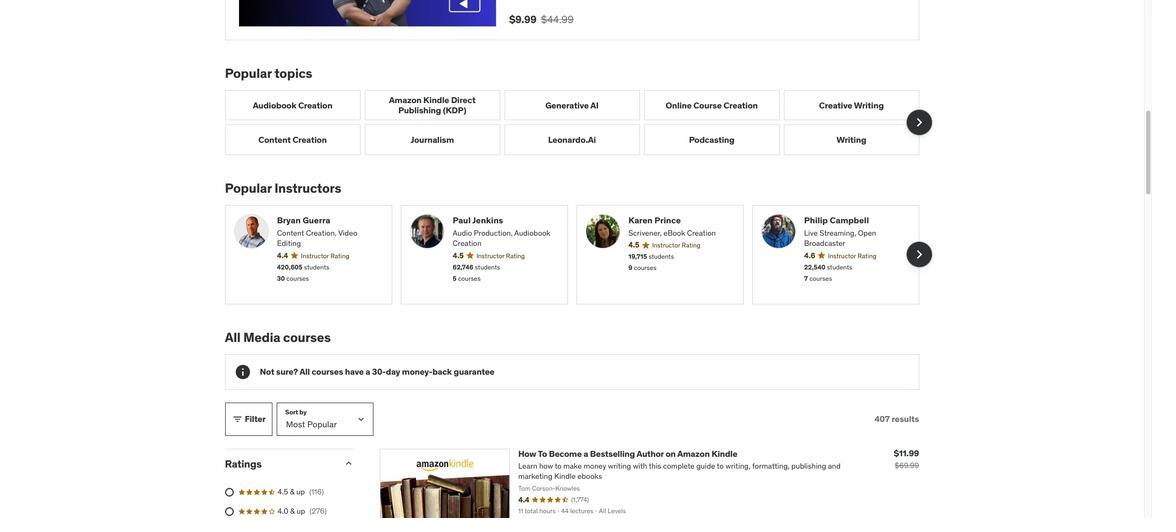 Task type: vqa. For each thing, say whether or not it's contained in the screenshot.


Task type: locate. For each thing, give the bounding box(es) containing it.
online course creation link
[[644, 90, 780, 121]]

1 carousel element from the top
[[225, 90, 933, 155]]

instructor for campbell
[[829, 252, 857, 260]]

1 vertical spatial audiobook
[[515, 228, 551, 238]]

1 horizontal spatial 4.5
[[453, 251, 464, 261]]

rating for campbell
[[858, 252, 877, 260]]

creative writing
[[820, 100, 884, 111]]

1 vertical spatial &
[[290, 507, 295, 517]]

4.5 up the 62,746
[[453, 251, 464, 261]]

2 horizontal spatial 4.5
[[629, 241, 640, 250]]

all media courses
[[225, 330, 331, 346]]

up left (276)
[[297, 507, 305, 517]]

creation inside 'link'
[[298, 100, 333, 111]]

creation down audiobook creation 'link'
[[293, 134, 327, 145]]

carousel element
[[225, 90, 933, 155], [225, 205, 933, 305]]

instructor up 420,605 students 30 courses
[[301, 252, 329, 260]]

0 horizontal spatial amazon
[[389, 95, 422, 105]]

420,605 students 30 courses
[[277, 263, 330, 283]]

1 horizontal spatial small image
[[343, 458, 354, 469]]

a
[[366, 367, 370, 377], [584, 449, 589, 460]]

next image
[[911, 114, 928, 131], [911, 246, 928, 264]]

content
[[259, 134, 291, 145], [277, 228, 304, 238]]

media
[[243, 330, 281, 346]]

courses inside 62,746 students 5 courses
[[458, 275, 481, 283]]

0 vertical spatial up
[[297, 488, 305, 498]]

5
[[453, 275, 457, 283]]

to
[[538, 449, 547, 460]]

0 horizontal spatial kindle
[[424, 95, 450, 105]]

instructor rating down ebook at the top of page
[[653, 242, 701, 250]]

up left (116)
[[297, 488, 305, 498]]

courses down 22,540
[[810, 275, 833, 283]]

1 next image from the top
[[911, 114, 928, 131]]

a left 30-
[[366, 367, 370, 377]]

0 vertical spatial audiobook
[[253, 100, 297, 111]]

courses inside 19,715 students 9 courses
[[634, 264, 657, 272]]

writing inside 'link'
[[837, 134, 867, 145]]

bryan guerra content creation, video editing
[[277, 215, 358, 249]]

2 carousel element from the top
[[225, 205, 933, 305]]

1 vertical spatial content
[[277, 228, 304, 238]]

amazon up the "journalism"
[[389, 95, 422, 105]]

students inside 19,715 students 9 courses
[[649, 253, 674, 261]]

courses left have
[[312, 367, 343, 377]]

30
[[277, 275, 285, 283]]

courses
[[634, 264, 657, 272], [287, 275, 309, 283], [458, 275, 481, 283], [810, 275, 833, 283], [283, 330, 331, 346], [312, 367, 343, 377]]

0 vertical spatial &
[[290, 488, 295, 498]]

editing
[[277, 239, 301, 249]]

rating down the paul jenkins audio production, audiobook creation
[[506, 252, 525, 260]]

courses inside 22,540 students 7 courses
[[810, 275, 833, 283]]

1 vertical spatial 4.5
[[453, 251, 464, 261]]

kindle inside amazon kindle direct publishing (kdp)
[[424, 95, 450, 105]]

courses inside 420,605 students 30 courses
[[287, 275, 309, 283]]

0 vertical spatial popular
[[225, 65, 272, 82]]

how
[[519, 449, 537, 460]]

0 vertical spatial small image
[[232, 414, 243, 425]]

on
[[666, 449, 676, 460]]

students for jenkins
[[475, 263, 501, 271]]

filter button
[[225, 403, 273, 436]]

4.5
[[629, 241, 640, 250], [453, 251, 464, 261], [278, 488, 288, 498]]

broadcaster
[[805, 239, 846, 249]]

1 vertical spatial popular
[[225, 180, 272, 197]]

amazon right on
[[678, 449, 710, 460]]

students right the 62,746
[[475, 263, 501, 271]]

podcasting
[[689, 134, 735, 145]]

streaming,
[[820, 228, 857, 238]]

students right 19,715
[[649, 253, 674, 261]]

students inside 62,746 students 5 courses
[[475, 263, 501, 271]]

bryan guerra link
[[277, 214, 383, 226]]

instructor rating for prince
[[653, 242, 701, 250]]

2 popular from the top
[[225, 180, 272, 197]]

(276)
[[310, 507, 327, 517]]

next image inside popular instructors element
[[911, 246, 928, 264]]

4.6
[[805, 251, 816, 261]]

kindle
[[424, 95, 450, 105], [712, 449, 738, 460]]

creation inside karen prince scrivener, ebook creation
[[687, 228, 716, 238]]

writing
[[854, 100, 884, 111], [837, 134, 867, 145]]

jenkins
[[473, 215, 504, 226]]

all right sure? at bottom
[[300, 367, 310, 377]]

2 vertical spatial 4.5
[[278, 488, 288, 498]]

instructor rating down the creation,
[[301, 252, 350, 260]]

1 vertical spatial carousel element
[[225, 205, 933, 305]]

0 vertical spatial content
[[259, 134, 291, 145]]

instructor rating
[[653, 242, 701, 250], [301, 252, 350, 260], [477, 252, 525, 260], [829, 252, 877, 260]]

1 popular from the top
[[225, 65, 272, 82]]

instructor rating down production,
[[477, 252, 525, 260]]

bryan
[[277, 215, 301, 226]]

carousel element for popular topics
[[225, 90, 933, 155]]

1 vertical spatial up
[[297, 507, 305, 517]]

rating
[[682, 242, 701, 250], [331, 252, 350, 260], [506, 252, 525, 260], [858, 252, 877, 260]]

courses down 19,715
[[634, 264, 657, 272]]

writing right the creative
[[854, 100, 884, 111]]

9
[[629, 264, 633, 272]]

2 next image from the top
[[911, 246, 928, 264]]

courses down the 62,746
[[458, 275, 481, 283]]

instructor rating down streaming,
[[829, 252, 877, 260]]

not
[[260, 367, 274, 377]]

rating down open at the right of the page
[[858, 252, 877, 260]]

creation
[[298, 100, 333, 111], [724, 100, 758, 111], [293, 134, 327, 145], [687, 228, 716, 238], [453, 239, 482, 249]]

1 horizontal spatial all
[[300, 367, 310, 377]]

instructor up 62,746 students 5 courses at left
[[477, 252, 505, 260]]

students inside 22,540 students 7 courses
[[828, 263, 853, 271]]

rating down ebook at the top of page
[[682, 242, 701, 250]]

& for 4.0
[[290, 507, 295, 517]]

1 vertical spatial all
[[300, 367, 310, 377]]

creation down topics
[[298, 100, 333, 111]]

1 horizontal spatial kindle
[[712, 449, 738, 460]]

not sure? all courses have a 30-day money-back guarantee
[[260, 367, 495, 377]]

62,746
[[453, 263, 474, 271]]

4.5 up 19,715
[[629, 241, 640, 250]]

creation down karen prince link
[[687, 228, 716, 238]]

carousel element for popular instructors
[[225, 205, 933, 305]]

audiobook down paul jenkins link in the left top of the page
[[515, 228, 551, 238]]

22,540
[[805, 263, 826, 271]]

4.5 up 4.0
[[278, 488, 288, 498]]

students right 22,540
[[828, 263, 853, 271]]

carousel element containing amazon kindle direct publishing (kdp)
[[225, 90, 933, 155]]

all left media
[[225, 330, 241, 346]]

content down audiobook creation 'link'
[[259, 134, 291, 145]]

creation down audio
[[453, 239, 482, 249]]

audiobook
[[253, 100, 297, 111], [515, 228, 551, 238]]

rating for jenkins
[[506, 252, 525, 260]]

students inside 420,605 students 30 courses
[[304, 263, 330, 271]]

& right 4.0
[[290, 507, 295, 517]]

scrivener,
[[629, 228, 662, 238]]

0 vertical spatial kindle
[[424, 95, 450, 105]]

students
[[649, 253, 674, 261], [304, 263, 330, 271], [475, 263, 501, 271], [828, 263, 853, 271]]

popular
[[225, 65, 272, 82], [225, 180, 272, 197]]

rating for prince
[[682, 242, 701, 250]]

courses up sure? at bottom
[[283, 330, 331, 346]]

1 vertical spatial a
[[584, 449, 589, 460]]

1 horizontal spatial audiobook
[[515, 228, 551, 238]]

small image
[[232, 414, 243, 425], [343, 458, 354, 469]]

0 vertical spatial amazon
[[389, 95, 422, 105]]

instructor down the broadcaster
[[829, 252, 857, 260]]

instructor
[[653, 242, 681, 250], [301, 252, 329, 260], [477, 252, 505, 260], [829, 252, 857, 260]]

back
[[433, 367, 452, 377]]

all
[[225, 330, 241, 346], [300, 367, 310, 377]]

content up editing
[[277, 228, 304, 238]]

students right 420,605
[[304, 263, 330, 271]]

0 horizontal spatial small image
[[232, 414, 243, 425]]

bestselling
[[590, 449, 635, 460]]

audiobook down popular topics
[[253, 100, 297, 111]]

next image for popular instructors
[[911, 246, 928, 264]]

courses down 420,605
[[287, 275, 309, 283]]

popular instructors
[[225, 180, 341, 197]]

1 vertical spatial next image
[[911, 246, 928, 264]]

amazon kindle direct publishing (kdp)
[[389, 95, 476, 116]]

audio
[[453, 228, 472, 238]]

& up 4.0 & up (276)
[[290, 488, 295, 498]]

0 vertical spatial a
[[366, 367, 370, 377]]

0 vertical spatial carousel element
[[225, 90, 933, 155]]

0 horizontal spatial audiobook
[[253, 100, 297, 111]]

campbell
[[830, 215, 870, 226]]

0 vertical spatial 4.5
[[629, 241, 640, 250]]

0 vertical spatial next image
[[911, 114, 928, 131]]

rating down video at the top of the page
[[331, 252, 350, 260]]

live
[[805, 228, 818, 238]]

instructor down ebook at the top of page
[[653, 242, 681, 250]]

up for 4.0 & up
[[297, 507, 305, 517]]

a right become
[[584, 449, 589, 460]]

0 horizontal spatial all
[[225, 330, 241, 346]]

video
[[338, 228, 358, 238]]

$9.99 $44.99
[[509, 13, 574, 26]]

up
[[297, 488, 305, 498], [297, 507, 305, 517]]

1 vertical spatial writing
[[837, 134, 867, 145]]

1 vertical spatial small image
[[343, 458, 354, 469]]

prince
[[655, 215, 681, 226]]

amazon
[[389, 95, 422, 105], [678, 449, 710, 460]]

1 vertical spatial amazon
[[678, 449, 710, 460]]

how to become a bestselling author on amazon kindle link
[[519, 449, 738, 460]]

carousel element containing bryan guerra
[[225, 205, 933, 305]]

writing down creative writing link
[[837, 134, 867, 145]]



Task type: describe. For each thing, give the bounding box(es) containing it.
instructor for prince
[[653, 242, 681, 250]]

paul jenkins link
[[453, 214, 559, 226]]

sure?
[[276, 367, 298, 377]]

407 results status
[[875, 414, 920, 425]]

amazon kindle direct publishing (kdp) link
[[365, 90, 500, 121]]

publishing
[[399, 105, 441, 116]]

7
[[805, 275, 808, 283]]

instructor rating for jenkins
[[477, 252, 525, 260]]

& for 4.5
[[290, 488, 295, 498]]

next image for popular topics
[[911, 114, 928, 131]]

generative ai
[[546, 100, 599, 111]]

paul jenkins audio production, audiobook creation
[[453, 215, 551, 249]]

$44.99
[[541, 13, 574, 26]]

407 results
[[875, 414, 920, 425]]

1 vertical spatial kindle
[[712, 449, 738, 460]]

62,746 students 5 courses
[[453, 263, 501, 283]]

420,605
[[277, 263, 303, 271]]

audiobook inside audiobook creation 'link'
[[253, 100, 297, 111]]

creation,
[[306, 228, 337, 238]]

(116)
[[309, 488, 324, 498]]

4.4
[[277, 251, 288, 261]]

direct
[[451, 95, 476, 105]]

22,540 students 7 courses
[[805, 263, 853, 283]]

ratings button
[[225, 458, 335, 471]]

4.0
[[278, 507, 289, 517]]

journalism link
[[365, 125, 500, 155]]

rating for guerra
[[331, 252, 350, 260]]

1 horizontal spatial a
[[584, 449, 589, 460]]

instructor for jenkins
[[477, 252, 505, 260]]

karen prince scrivener, ebook creation
[[629, 215, 716, 238]]

$11.99 $69.99
[[894, 448, 920, 471]]

407
[[875, 414, 890, 425]]

audiobook inside the paul jenkins audio production, audiobook creation
[[515, 228, 551, 238]]

leonardo.ai link
[[505, 125, 640, 155]]

4.5 & up (116)
[[278, 488, 324, 498]]

course
[[694, 100, 722, 111]]

$9.99
[[509, 13, 537, 26]]

guarantee
[[454, 367, 495, 377]]

paul
[[453, 215, 471, 226]]

writing link
[[784, 125, 920, 155]]

popular topics
[[225, 65, 313, 82]]

19,715
[[629, 253, 648, 261]]

courses for all
[[312, 367, 343, 377]]

4.5 for karen prince
[[629, 241, 640, 250]]

money-
[[402, 367, 433, 377]]

generative ai link
[[505, 90, 640, 121]]

how to become a bestselling author on amazon kindle
[[519, 449, 738, 460]]

online
[[666, 100, 692, 111]]

creative writing link
[[784, 90, 920, 121]]

results
[[892, 414, 920, 425]]

generative
[[546, 100, 589, 111]]

30-
[[372, 367, 386, 377]]

popular instructors element
[[225, 180, 933, 305]]

courses for 5
[[458, 275, 481, 283]]

content creation
[[259, 134, 327, 145]]

amazon inside amazon kindle direct publishing (kdp)
[[389, 95, 422, 105]]

small image inside filter button
[[232, 414, 243, 425]]

instructor rating for guerra
[[301, 252, 350, 260]]

have
[[345, 367, 364, 377]]

courses for 30
[[287, 275, 309, 283]]

$69.99
[[895, 461, 920, 471]]

popular for popular instructors
[[225, 180, 272, 197]]

ratings
[[225, 458, 262, 471]]

karen prince link
[[629, 214, 735, 226]]

content creation link
[[225, 125, 361, 155]]

karen
[[629, 215, 653, 226]]

philip campbell link
[[805, 214, 911, 226]]

journalism
[[411, 134, 454, 145]]

students for prince
[[649, 253, 674, 261]]

instructor rating for campbell
[[829, 252, 877, 260]]

19,715 students 9 courses
[[629, 253, 674, 272]]

online course creation
[[666, 100, 758, 111]]

production,
[[474, 228, 513, 238]]

0 vertical spatial all
[[225, 330, 241, 346]]

topics
[[275, 65, 313, 82]]

popular for popular topics
[[225, 65, 272, 82]]

author
[[637, 449, 664, 460]]

creative
[[820, 100, 853, 111]]

0 horizontal spatial a
[[366, 367, 370, 377]]

day
[[386, 367, 400, 377]]

creation inside the paul jenkins audio production, audiobook creation
[[453, 239, 482, 249]]

$11.99
[[894, 448, 920, 459]]

courses for 9
[[634, 264, 657, 272]]

instructors
[[275, 180, 341, 197]]

ebook
[[664, 228, 686, 238]]

students for campbell
[[828, 263, 853, 271]]

audiobook creation
[[253, 100, 333, 111]]

4.0 & up (276)
[[278, 507, 327, 517]]

content inside bryan guerra content creation, video editing
[[277, 228, 304, 238]]

philip campbell live streaming, open broadcaster
[[805, 215, 877, 249]]

instructor for guerra
[[301, 252, 329, 260]]

0 vertical spatial writing
[[854, 100, 884, 111]]

ai
[[591, 100, 599, 111]]

open
[[859, 228, 877, 238]]

filter
[[245, 414, 266, 425]]

0 horizontal spatial 4.5
[[278, 488, 288, 498]]

become
[[549, 449, 582, 460]]

audiobook creation link
[[225, 90, 361, 121]]

creation right course
[[724, 100, 758, 111]]

1 horizontal spatial amazon
[[678, 449, 710, 460]]

up for 4.5 & up
[[297, 488, 305, 498]]

(kdp)
[[443, 105, 467, 116]]

leonardo.ai
[[548, 134, 596, 145]]

4.5 for paul jenkins
[[453, 251, 464, 261]]

students for guerra
[[304, 263, 330, 271]]

courses for 7
[[810, 275, 833, 283]]



